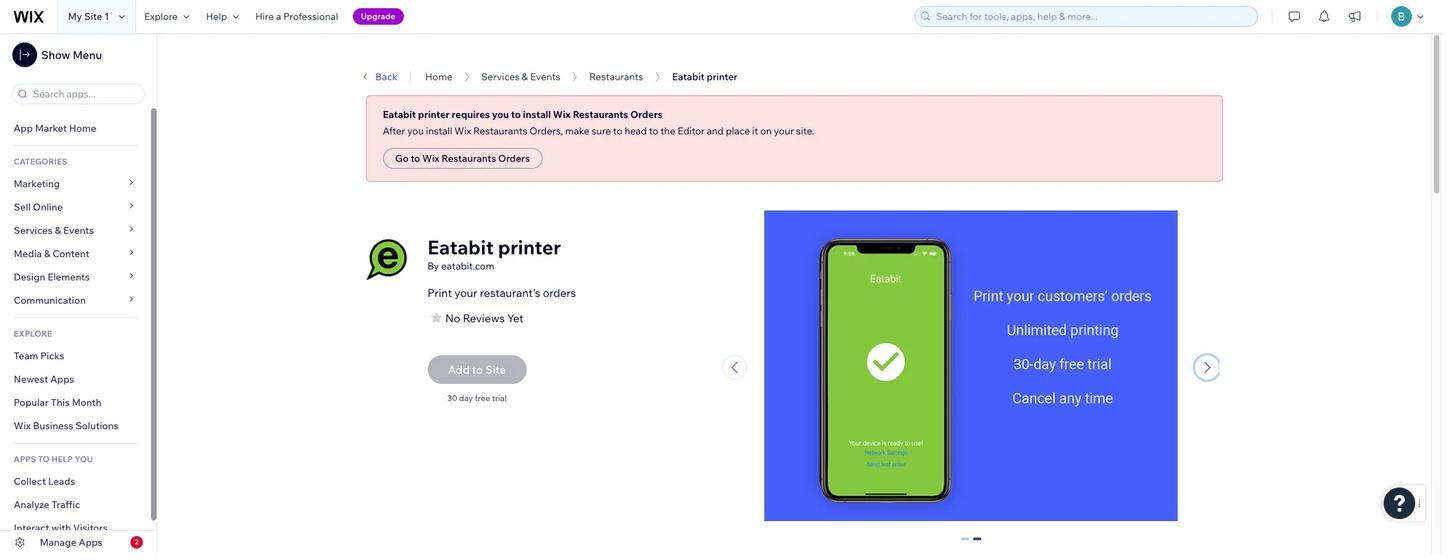 Task type: locate. For each thing, give the bounding box(es) containing it.
2 horizontal spatial printer
[[707, 71, 738, 83]]

media & content link
[[0, 242, 151, 266]]

site
[[84, 10, 102, 23]]

1 horizontal spatial services
[[481, 71, 520, 83]]

design elements link
[[0, 266, 151, 289]]

0 horizontal spatial services
[[14, 225, 53, 237]]

eatabit printer requires you to install wix restaurants orders after you install wix restaurants orders, make sure to head to the editor and place it on your site.
[[383, 109, 815, 137]]

menu
[[73, 48, 102, 62]]

to
[[511, 109, 521, 121], [613, 125, 622, 137], [649, 125, 659, 137], [411, 152, 420, 165]]

wix right go
[[422, 152, 439, 165]]

1 vertical spatial you
[[407, 125, 424, 137]]

0 vertical spatial install
[[523, 109, 551, 121]]

explore
[[144, 10, 178, 23]]

your right on at the right of page
[[774, 125, 794, 137]]

orders down orders,
[[498, 152, 530, 165]]

eatabit inside button
[[672, 71, 705, 83]]

printer up and
[[707, 71, 738, 83]]

1 vertical spatial services & events link
[[0, 219, 151, 242]]

0 vertical spatial services
[[481, 71, 520, 83]]

you right the after
[[407, 125, 424, 137]]

Search apps... field
[[29, 84, 140, 104]]

1 vertical spatial services & events
[[14, 225, 94, 237]]

to right 'requires'
[[511, 109, 521, 121]]

wix up make
[[553, 109, 571, 121]]

1 horizontal spatial your
[[774, 125, 794, 137]]

0 vertical spatial &
[[522, 71, 528, 83]]

orders
[[630, 109, 663, 121], [498, 152, 530, 165]]

sell online
[[14, 201, 63, 214]]

1 horizontal spatial eatabit
[[428, 236, 494, 260]]

2 vertical spatial printer
[[498, 236, 561, 260]]

to right go
[[411, 152, 420, 165]]

1 vertical spatial home
[[69, 122, 96, 135]]

services up 'requires'
[[481, 71, 520, 83]]

and
[[707, 125, 724, 137]]

home right the "market"
[[69, 122, 96, 135]]

eatabit
[[672, 71, 705, 83], [383, 109, 416, 121], [428, 236, 494, 260]]

1 horizontal spatial services & events
[[481, 71, 561, 83]]

1 vertical spatial services
[[14, 225, 53, 237]]

orders up head
[[630, 109, 663, 121]]

to left the
[[649, 125, 659, 137]]

a
[[276, 10, 281, 23]]

0 horizontal spatial events
[[63, 225, 94, 237]]

wix inside button
[[422, 152, 439, 165]]

services down sell online
[[14, 225, 53, 237]]

communication link
[[0, 289, 151, 313]]

0 horizontal spatial you
[[407, 125, 424, 137]]

the
[[661, 125, 676, 137]]

0 horizontal spatial printer
[[418, 109, 450, 121]]

printer up restaurant's
[[498, 236, 561, 260]]

1 horizontal spatial home
[[425, 71, 453, 83]]

collect leads
[[14, 476, 75, 488]]

eatabit inside eatabit printer by eatabit.com
[[428, 236, 494, 260]]

to inside go to wix restaurants orders button
[[411, 152, 420, 165]]

help
[[206, 10, 227, 23]]

content
[[53, 248, 89, 260]]

0 vertical spatial your
[[774, 125, 794, 137]]

apps for manage apps
[[79, 537, 103, 549]]

events
[[530, 71, 561, 83], [63, 225, 94, 237]]

upgrade
[[361, 11, 395, 21]]

make
[[565, 125, 590, 137]]

0 horizontal spatial &
[[44, 248, 50, 260]]

go to wix restaurants orders button
[[383, 148, 542, 169]]

restaurants
[[589, 71, 643, 83], [573, 109, 628, 121], [473, 125, 527, 137], [442, 152, 496, 165]]

1 horizontal spatial install
[[523, 109, 551, 121]]

traffic
[[52, 499, 80, 512]]

1 vertical spatial orders
[[498, 152, 530, 165]]

0 horizontal spatial home
[[69, 122, 96, 135]]

0 horizontal spatial install
[[426, 125, 452, 137]]

1 horizontal spatial services & events link
[[481, 71, 561, 83]]

sure
[[592, 125, 611, 137]]

marketing
[[14, 178, 60, 190]]

1 horizontal spatial 1
[[975, 538, 980, 551]]

2 horizontal spatial eatabit
[[672, 71, 705, 83]]

1 vertical spatial printer
[[418, 109, 450, 121]]

0 horizontal spatial your
[[455, 286, 478, 300]]

eatabit for eatabit printer
[[672, 71, 705, 83]]

2 vertical spatial &
[[44, 248, 50, 260]]

apps down visitors
[[79, 537, 103, 549]]

services & events link
[[481, 71, 561, 83], [0, 219, 151, 242]]

apps to help you
[[14, 455, 93, 465]]

popular this month link
[[0, 392, 151, 415]]

install
[[523, 109, 551, 121], [426, 125, 452, 137]]

print
[[428, 286, 452, 300]]

no reviews yet
[[445, 312, 524, 326]]

hire a professional
[[255, 10, 338, 23]]

1 horizontal spatial orders
[[630, 109, 663, 121]]

services inside 'sidebar' element
[[14, 225, 53, 237]]

1 horizontal spatial &
[[55, 225, 61, 237]]

your right print
[[455, 286, 478, 300]]

team picks link
[[0, 345, 151, 368]]

day
[[459, 394, 473, 404]]

0 vertical spatial printer
[[707, 71, 738, 83]]

0 vertical spatial services & events
[[481, 71, 561, 83]]

services & events up orders,
[[481, 71, 561, 83]]

printer inside button
[[707, 71, 738, 83]]

wix
[[553, 109, 571, 121], [455, 125, 471, 137], [422, 152, 439, 165], [14, 420, 31, 433]]

to right sure
[[613, 125, 622, 137]]

Search for tools, apps, help & more... field
[[932, 7, 1254, 26]]

analyze traffic link
[[0, 494, 151, 517]]

eatabit for eatabit printer requires you to install wix restaurants orders after you install wix restaurants orders, make sure to head to the editor and place it on your site.
[[383, 109, 416, 121]]

0 vertical spatial eatabit
[[672, 71, 705, 83]]

orders inside eatabit printer requires you to install wix restaurants orders after you install wix restaurants orders, make sure to head to the editor and place it on your site.
[[630, 109, 663, 121]]

1 right the 0
[[975, 538, 980, 551]]

1 vertical spatial &
[[55, 225, 61, 237]]

wix down popular
[[14, 420, 31, 433]]

newest apps
[[14, 374, 74, 386]]

eatabit up the after
[[383, 109, 416, 121]]

1 horizontal spatial apps
[[79, 537, 103, 549]]

0 horizontal spatial orders
[[498, 152, 530, 165]]

1 vertical spatial 1
[[975, 538, 980, 551]]

apps up this
[[50, 374, 74, 386]]

2 horizontal spatial &
[[522, 71, 528, 83]]

& for the media & content link
[[44, 248, 50, 260]]

0 horizontal spatial services & events link
[[0, 219, 151, 242]]

picks
[[40, 350, 64, 363]]

1 vertical spatial events
[[63, 225, 94, 237]]

newest
[[14, 374, 48, 386]]

0 vertical spatial events
[[530, 71, 561, 83]]

leads
[[48, 476, 75, 488]]

with
[[51, 523, 71, 535]]

install down 'requires'
[[426, 125, 452, 137]]

collect
[[14, 476, 46, 488]]

events up the media & content link
[[63, 225, 94, 237]]

2 vertical spatial eatabit
[[428, 236, 494, 260]]

eatabit up eatabit.com at the top
[[428, 236, 494, 260]]

home
[[425, 71, 453, 83], [69, 122, 96, 135]]

1 vertical spatial apps
[[79, 537, 103, 549]]

categories
[[14, 157, 67, 167]]

& for bottom services & events link
[[55, 225, 61, 237]]

services & events up media & content
[[14, 225, 94, 237]]

team picks
[[14, 350, 64, 363]]

eatabit up editor at the left of the page
[[672, 71, 705, 83]]

1 vertical spatial your
[[455, 286, 478, 300]]

0 vertical spatial home
[[425, 71, 453, 83]]

0 horizontal spatial services & events
[[14, 225, 94, 237]]

0 horizontal spatial apps
[[50, 374, 74, 386]]

online
[[33, 201, 63, 214]]

1 horizontal spatial printer
[[498, 236, 561, 260]]

eatabit inside eatabit printer requires you to install wix restaurants orders after you install wix restaurants orders, make sure to head to the editor and place it on your site.
[[383, 109, 416, 121]]

app market home link
[[0, 117, 151, 140]]

install up orders,
[[523, 109, 551, 121]]

events up orders,
[[530, 71, 561, 83]]

0 vertical spatial you
[[492, 109, 509, 121]]

0 horizontal spatial eatabit
[[383, 109, 416, 121]]

printer inside eatabit printer requires you to install wix restaurants orders after you install wix restaurants orders, make sure to head to the editor and place it on your site.
[[418, 109, 450, 121]]

you right 'requires'
[[492, 109, 509, 121]]

printer inside eatabit printer by eatabit.com
[[498, 236, 561, 260]]

print your restaurant's orders
[[428, 286, 576, 300]]

0 horizontal spatial 1
[[104, 10, 109, 23]]

30 day free trial
[[447, 394, 507, 404]]

0 vertical spatial orders
[[630, 109, 663, 121]]

show menu button
[[12, 43, 102, 67]]

services
[[481, 71, 520, 83], [14, 225, 53, 237]]

0 vertical spatial apps
[[50, 374, 74, 386]]

1 horizontal spatial you
[[492, 109, 509, 121]]

services & events inside 'sidebar' element
[[14, 225, 94, 237]]

printer for eatabit printer
[[707, 71, 738, 83]]

home up 'requires'
[[425, 71, 453, 83]]

1 vertical spatial install
[[426, 125, 452, 137]]

printer left 'requires'
[[418, 109, 450, 121]]

1 vertical spatial eatabit
[[383, 109, 416, 121]]

head
[[625, 125, 647, 137]]

home link
[[425, 71, 453, 83]]

on
[[760, 125, 772, 137]]

services & events link up content
[[0, 219, 151, 242]]

services & events link up orders,
[[481, 71, 561, 83]]

1 right site
[[104, 10, 109, 23]]

collect leads link
[[0, 470, 151, 494]]



Task type: describe. For each thing, give the bounding box(es) containing it.
orders,
[[530, 125, 563, 137]]

professional
[[283, 10, 338, 23]]

0 vertical spatial services & events link
[[481, 71, 561, 83]]

app market home
[[14, 122, 96, 135]]

place
[[726, 125, 750, 137]]

printer for eatabit printer requires you to install wix restaurants orders after you install wix restaurants orders, make sure to head to the editor and place it on your site.
[[418, 109, 450, 121]]

orders inside go to wix restaurants orders button
[[498, 152, 530, 165]]

back button
[[359, 71, 398, 83]]

design elements
[[14, 271, 90, 284]]

apps for newest apps
[[50, 374, 74, 386]]

hire a professional link
[[247, 0, 347, 33]]

popular this month
[[14, 397, 102, 409]]

analyze
[[14, 499, 49, 512]]

newest apps link
[[0, 368, 151, 392]]

popular
[[14, 397, 49, 409]]

reviews
[[463, 312, 505, 326]]

0 1
[[962, 538, 980, 551]]

interact
[[14, 523, 49, 535]]

show
[[41, 48, 70, 62]]

my site 1
[[68, 10, 109, 23]]

media & content
[[14, 248, 89, 260]]

eatabit.com
[[441, 260, 494, 273]]

eatabit printer by eatabit.com
[[428, 236, 561, 273]]

editor
[[678, 125, 705, 137]]

eatabit printer button
[[665, 67, 745, 87]]

back
[[375, 71, 398, 83]]

to
[[38, 455, 50, 465]]

trial
[[492, 394, 507, 404]]

home inside app market home link
[[69, 122, 96, 135]]

explore
[[14, 329, 52, 339]]

analyze traffic
[[14, 499, 80, 512]]

eatabit printer
[[672, 71, 738, 83]]

printer for eatabit printer by eatabit.com
[[498, 236, 561, 260]]

it
[[752, 125, 758, 137]]

0
[[962, 538, 968, 551]]

hire
[[255, 10, 274, 23]]

orders
[[543, 286, 576, 300]]

1 horizontal spatial events
[[530, 71, 561, 83]]

design
[[14, 271, 45, 284]]

by
[[428, 260, 439, 273]]

restaurants link
[[589, 71, 643, 83]]

business
[[33, 420, 73, 433]]

sell online link
[[0, 196, 151, 219]]

market
[[35, 122, 67, 135]]

0 vertical spatial 1
[[104, 10, 109, 23]]

media
[[14, 248, 42, 260]]

2
[[135, 538, 139, 547]]

team
[[14, 350, 38, 363]]

you
[[75, 455, 93, 465]]

requires
[[452, 109, 490, 121]]

eatabit printer logo image
[[366, 240, 407, 281]]

yet
[[507, 312, 524, 326]]

your inside eatabit printer requires you to install wix restaurants orders after you install wix restaurants orders, make sure to head to the editor and place it on your site.
[[774, 125, 794, 137]]

this
[[51, 397, 70, 409]]

wix business solutions link
[[0, 415, 151, 438]]

after
[[383, 125, 405, 137]]

eatabit for eatabit printer by eatabit.com
[[428, 236, 494, 260]]

interact with visitors
[[14, 523, 108, 535]]

communication
[[14, 295, 88, 307]]

manage apps
[[40, 537, 103, 549]]

interact with visitors link
[[0, 517, 151, 541]]

month
[[72, 397, 102, 409]]

elements
[[48, 271, 90, 284]]

go
[[395, 152, 409, 165]]

marketing link
[[0, 172, 151, 196]]

visitors
[[73, 523, 108, 535]]

sidebar element
[[0, 33, 157, 555]]

apps
[[14, 455, 36, 465]]

show menu
[[41, 48, 102, 62]]

solutions
[[76, 420, 119, 433]]

site.
[[796, 125, 815, 137]]

go to wix restaurants orders
[[395, 152, 530, 165]]

my
[[68, 10, 82, 23]]

30
[[447, 394, 457, 404]]

wix down 'requires'
[[455, 125, 471, 137]]

manage
[[40, 537, 77, 549]]

events inside 'sidebar' element
[[63, 225, 94, 237]]

app
[[14, 122, 33, 135]]

free
[[475, 394, 490, 404]]

help button
[[198, 0, 247, 33]]

no
[[445, 312, 460, 326]]

restaurants inside go to wix restaurants orders button
[[442, 152, 496, 165]]

wix inside 'sidebar' element
[[14, 420, 31, 433]]

eatabit printer preview 1 image
[[765, 211, 1178, 529]]

wix business solutions
[[14, 420, 119, 433]]

help
[[51, 455, 73, 465]]

sell
[[14, 201, 31, 214]]



Task type: vqa. For each thing, say whether or not it's contained in the screenshot.
the Reports at the left of page
no



